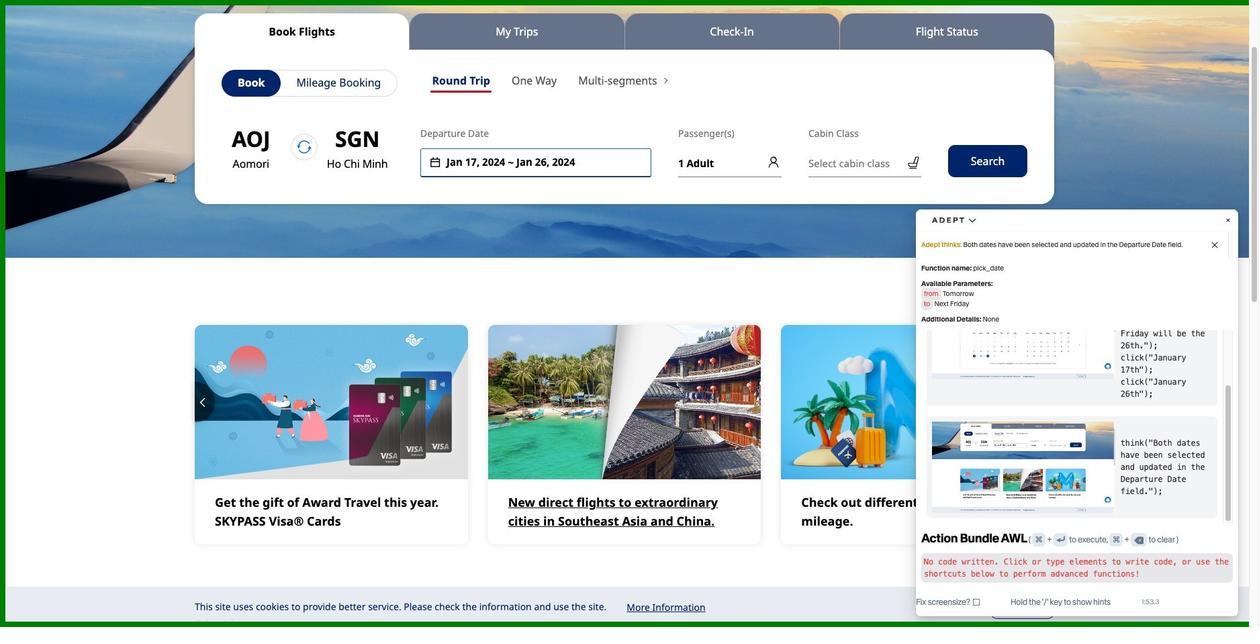Task type: vqa. For each thing, say whether or not it's contained in the screenshot.
Service
no



Task type: locate. For each thing, give the bounding box(es) containing it.
booking type group
[[222, 70, 398, 97]]

tab list
[[195, 13, 1055, 50]]

itinerary type group
[[422, 70, 568, 95]]



